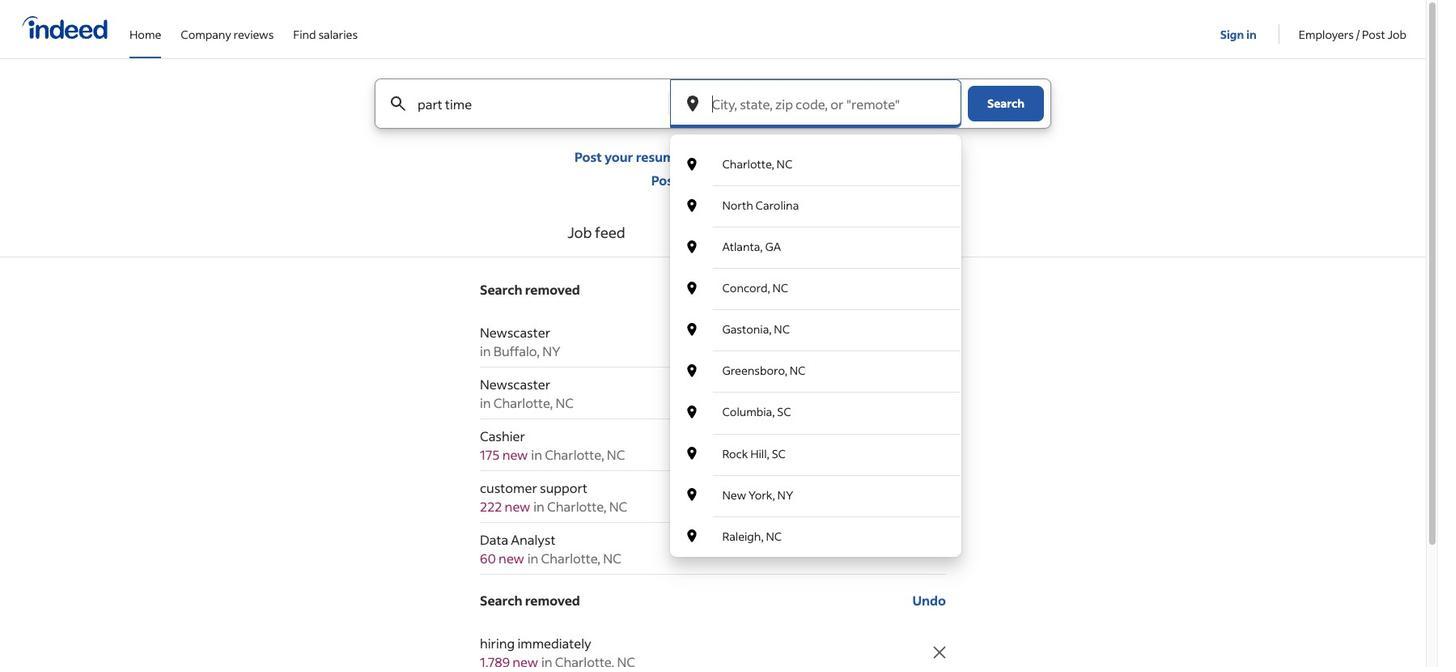Task type: vqa. For each thing, say whether or not it's contained in the screenshot.
tab list
yes



Task type: locate. For each thing, give the bounding box(es) containing it.
1 vertical spatial removed
[[525, 592, 580, 609]]

newscaster for buffalo,
[[480, 324, 551, 341]]

job right /
[[1388, 26, 1407, 42]]

find
[[293, 26, 316, 42]]

-
[[685, 148, 691, 165]]

in inside data analyst 60 new in charlotte, nc
[[528, 550, 539, 567]]

data
[[480, 531, 508, 548]]

reviews
[[234, 26, 274, 42]]

newscaster down buffalo,
[[480, 376, 551, 393]]

charlotte, nc link
[[670, 144, 962, 185]]

company reviews link
[[181, 0, 274, 55]]

few
[[777, 148, 799, 165]]

None search field
[[362, 79, 1065, 557]]

ga
[[765, 239, 781, 254]]

in
[[1247, 26, 1257, 42], [480, 342, 491, 359], [480, 394, 491, 411], [531, 446, 542, 463], [534, 498, 545, 515], [528, 550, 539, 567]]

charlotte, inside customer support 222 new in charlotte, nc
[[547, 498, 607, 515]]

carolina
[[756, 198, 799, 213]]

0 vertical spatial removed
[[525, 281, 580, 298]]

delete recent search newscaster image
[[930, 383, 950, 403]]

0 horizontal spatial job
[[568, 223, 592, 242]]

new
[[502, 446, 528, 463], [505, 498, 530, 515], [499, 550, 524, 567]]

undo
[[913, 592, 946, 609]]

1 vertical spatial a
[[681, 172, 689, 189]]

home link
[[130, 0, 161, 55]]

undo button
[[913, 586, 946, 615]]

1 vertical spatial job
[[568, 223, 592, 242]]

2 removed from the top
[[525, 592, 580, 609]]

new right "60"
[[499, 550, 524, 567]]

a
[[767, 148, 774, 165], [681, 172, 689, 189]]

rock
[[722, 446, 748, 461]]

0 vertical spatial job
[[1388, 26, 1407, 42]]

sign in
[[1221, 26, 1257, 42]]

in inside the cashier 175 new in charlotte, nc
[[531, 446, 542, 463]]

search
[[988, 96, 1025, 111], [480, 281, 523, 298], [480, 592, 523, 609]]

removed up immediately
[[525, 592, 580, 609]]

search removed up newscaster in buffalo, ny
[[480, 281, 580, 298]]

1 vertical spatial search removed
[[480, 592, 580, 609]]

employers / post job
[[1299, 26, 1407, 42]]

recent searches
[[773, 221, 886, 240]]

sc right hill,
[[772, 446, 786, 461]]

post down resume at the top of the page
[[651, 172, 679, 189]]

0 vertical spatial a
[[767, 148, 774, 165]]

2 vertical spatial new
[[499, 550, 524, 567]]

new down customer
[[505, 498, 530, 515]]

0 vertical spatial newscaster
[[480, 324, 551, 341]]

takes
[[732, 148, 765, 165]]

1 newscaster from the top
[[480, 324, 551, 341]]

job feed button
[[480, 208, 713, 257]]

newscaster up buffalo,
[[480, 324, 551, 341]]

new inside data analyst 60 new in charlotte, nc
[[499, 550, 524, 567]]

hiring
[[480, 635, 515, 652]]

newscaster in buffalo, ny
[[480, 324, 561, 359]]

1 horizontal spatial post
[[651, 172, 679, 189]]

newscaster inside newscaster in charlotte, nc
[[480, 376, 551, 393]]

1 vertical spatial search
[[480, 281, 523, 298]]

none search field containing search
[[362, 79, 1065, 557]]

on
[[713, 172, 730, 189]]

new inside customer support 222 new in charlotte, nc
[[505, 498, 530, 515]]

in left buffalo,
[[480, 342, 491, 359]]

resume
[[636, 148, 682, 165]]

home
[[130, 26, 161, 42]]

north carolina
[[722, 198, 799, 213]]

nc inside data analyst 60 new in charlotte, nc
[[603, 550, 622, 567]]

job left the feed
[[568, 223, 592, 242]]

search removed up hiring immediately
[[480, 592, 580, 609]]

1 horizontal spatial ny
[[778, 487, 794, 502]]

in inside newscaster in buffalo, ny
[[480, 342, 491, 359]]

0 vertical spatial post
[[1363, 26, 1386, 42]]

0 vertical spatial ny
[[543, 342, 561, 359]]

concord,
[[722, 280, 770, 296]]

1 horizontal spatial a
[[767, 148, 774, 165]]

ny
[[543, 342, 561, 359], [778, 487, 794, 502]]

search: Job title, keywords, or company text field
[[414, 79, 642, 128]]

job inside employers / post job link
[[1388, 26, 1407, 42]]

rock hill, sc link
[[670, 433, 962, 474]]

2 newscaster from the top
[[480, 376, 551, 393]]

charlotte, inside "link"
[[722, 156, 775, 172]]

0 horizontal spatial ny
[[543, 342, 561, 359]]

greensboro, nc
[[722, 363, 806, 378]]

0 vertical spatial sc
[[777, 404, 791, 420]]

1 vertical spatial new
[[505, 498, 530, 515]]

york,
[[749, 487, 775, 502]]

post
[[1363, 26, 1386, 42], [575, 148, 602, 165], [651, 172, 679, 189]]

main content containing recent searches
[[0, 79, 1426, 667]]

in up cashier
[[480, 394, 491, 411]]

new
[[722, 487, 746, 502]]

gastonia, nc
[[722, 322, 790, 337]]

raleigh,
[[722, 528, 764, 544]]

removed
[[525, 281, 580, 298], [525, 592, 580, 609]]

search removed
[[480, 281, 580, 298], [480, 592, 580, 609]]

new down cashier
[[502, 446, 528, 463]]

1 vertical spatial post
[[575, 148, 602, 165]]

in inside customer support 222 new in charlotte, nc
[[534, 498, 545, 515]]

charlotte, inside the cashier 175 new in charlotte, nc
[[545, 446, 604, 463]]

post left your
[[575, 148, 602, 165]]

columbia, sc
[[722, 404, 791, 420]]

charlotte, inside data analyst 60 new in charlotte, nc
[[541, 550, 601, 567]]

sc right columbia,
[[777, 404, 791, 420]]

0 vertical spatial new
[[502, 446, 528, 463]]

nc inside "link"
[[777, 156, 793, 172]]

none search field inside main content
[[362, 79, 1065, 557]]

1 vertical spatial ny
[[778, 487, 794, 502]]

222
[[480, 498, 502, 515]]

main content
[[0, 79, 1426, 667]]

in up support
[[531, 446, 542, 463]]

newscaster
[[480, 324, 551, 341], [480, 376, 551, 393]]

job inside job feed button
[[568, 223, 592, 242]]

post right /
[[1363, 26, 1386, 42]]

0 vertical spatial search
[[988, 96, 1025, 111]]

sc
[[777, 404, 791, 420], [772, 446, 786, 461]]

nc inside the cashier 175 new in charlotte, nc
[[607, 446, 625, 463]]

nc inside newscaster in charlotte, nc
[[556, 394, 574, 411]]

employers
[[1299, 26, 1354, 42]]

atlanta,
[[722, 239, 763, 254]]

it
[[693, 148, 701, 165]]

immediately
[[518, 635, 591, 652]]

new for customer
[[505, 498, 530, 515]]

removed up newscaster in buffalo, ny
[[525, 281, 580, 298]]

nc
[[777, 156, 793, 172], [773, 280, 789, 296], [774, 322, 790, 337], [790, 363, 806, 378], [556, 394, 574, 411], [607, 446, 625, 463], [609, 498, 628, 515], [766, 528, 782, 544], [603, 550, 622, 567]]

ny inside newscaster in buffalo, ny
[[543, 342, 561, 359]]

in down support
[[534, 498, 545, 515]]

delete recent search data analyst image
[[930, 539, 950, 558]]

2 horizontal spatial post
[[1363, 26, 1386, 42]]

buffalo,
[[494, 342, 540, 359]]

0 vertical spatial search removed
[[480, 281, 580, 298]]

hiring immediately
[[480, 635, 591, 652]]

only
[[704, 148, 730, 165]]

1 vertical spatial newscaster
[[480, 376, 551, 393]]

cashier
[[480, 427, 525, 444]]

1 vertical spatial sc
[[772, 446, 786, 461]]

a left the few
[[767, 148, 774, 165]]

indeed
[[732, 172, 775, 189]]

newscaster for charlotte,
[[480, 376, 551, 393]]

tab list
[[0, 208, 1426, 257]]

search suggestions list box
[[670, 144, 962, 557]]

newscaster inside newscaster in buffalo, ny
[[480, 324, 551, 341]]

job
[[691, 172, 711, 189]]

1 horizontal spatial job
[[1388, 26, 1407, 42]]

a left job
[[681, 172, 689, 189]]

in down 'analyst' on the bottom left of page
[[528, 550, 539, 567]]

ny right york,
[[778, 487, 794, 502]]

175
[[480, 446, 500, 463]]

charlotte, nc
[[722, 156, 793, 172]]

2 vertical spatial post
[[651, 172, 679, 189]]

raleigh, nc link
[[670, 515, 962, 557]]

north carolina link
[[670, 185, 962, 226]]

job
[[1388, 26, 1407, 42], [568, 223, 592, 242]]

cashier 175 new in charlotte, nc
[[480, 427, 625, 463]]

ny right buffalo,
[[543, 342, 561, 359]]

Edit location text field
[[709, 79, 962, 128]]

find salaries link
[[293, 0, 358, 55]]



Task type: describe. For each thing, give the bounding box(es) containing it.
seconds
[[802, 148, 852, 165]]

columbia,
[[722, 404, 775, 420]]

sign
[[1221, 26, 1245, 42]]

job feed
[[568, 223, 626, 242]]

searches
[[825, 221, 886, 240]]

gastonia,
[[722, 322, 772, 337]]

recent searches button
[[713, 208, 946, 257]]

support
[[540, 479, 588, 496]]

delete recent search hiring immediately image
[[930, 642, 950, 662]]

60
[[480, 550, 496, 567]]

employers / post job link
[[1299, 0, 1407, 55]]

1 search removed from the top
[[480, 281, 580, 298]]

in right sign
[[1247, 26, 1257, 42]]

hill,
[[751, 446, 770, 461]]

north
[[722, 198, 753, 213]]

sign in link
[[1221, 1, 1259, 56]]

hiring immediately link
[[480, 634, 919, 667]]

new inside the cashier 175 new in charlotte, nc
[[502, 446, 528, 463]]

atlanta, ga link
[[670, 226, 962, 267]]

data analyst 60 new in charlotte, nc
[[480, 531, 622, 567]]

company
[[181, 26, 231, 42]]

nc inside customer support 222 new in charlotte, nc
[[609, 498, 628, 515]]

0 horizontal spatial a
[[681, 172, 689, 189]]

raleigh, nc
[[722, 528, 782, 544]]

0 horizontal spatial post
[[575, 148, 602, 165]]

customer
[[480, 479, 537, 496]]

greensboro, nc link
[[670, 350, 962, 391]]

analyst
[[511, 531, 556, 548]]

find salaries
[[293, 26, 358, 42]]

your
[[605, 148, 633, 165]]

concord, nc link
[[670, 267, 962, 309]]

new for data
[[499, 550, 524, 567]]

new york, ny link
[[670, 474, 962, 515]]

ny inside search suggestions 'list box'
[[778, 487, 794, 502]]

columbia, sc link
[[670, 391, 962, 433]]

post your resume link
[[575, 148, 682, 165]]

recent
[[773, 221, 822, 240]]

charlotte, inside newscaster in charlotte, nc
[[494, 394, 553, 411]]

1 removed from the top
[[525, 281, 580, 298]]

feed
[[595, 223, 626, 242]]

in inside newscaster in charlotte, nc
[[480, 394, 491, 411]]

new york, ny
[[722, 487, 794, 502]]

2 vertical spatial search
[[480, 592, 523, 609]]

tab list containing recent searches
[[0, 208, 1426, 257]]

nc inside "link"
[[774, 322, 790, 337]]

gastonia, nc link
[[670, 309, 962, 350]]

search button
[[968, 86, 1044, 121]]

newscaster in charlotte, nc
[[480, 376, 574, 411]]

2 search removed from the top
[[480, 592, 580, 609]]

greensboro,
[[722, 363, 788, 378]]

post a job on indeed link
[[651, 172, 775, 189]]

/
[[1357, 26, 1360, 42]]

company reviews
[[181, 26, 274, 42]]

concord, nc
[[722, 280, 789, 296]]

atlanta, ga
[[722, 239, 781, 254]]

customer support 222 new in charlotte, nc
[[480, 479, 628, 515]]

rock hill, sc
[[722, 446, 786, 461]]

salaries
[[318, 26, 358, 42]]

search inside button
[[988, 96, 1025, 111]]

post your resume - it only takes a few seconds post a job on indeed
[[575, 148, 852, 189]]



